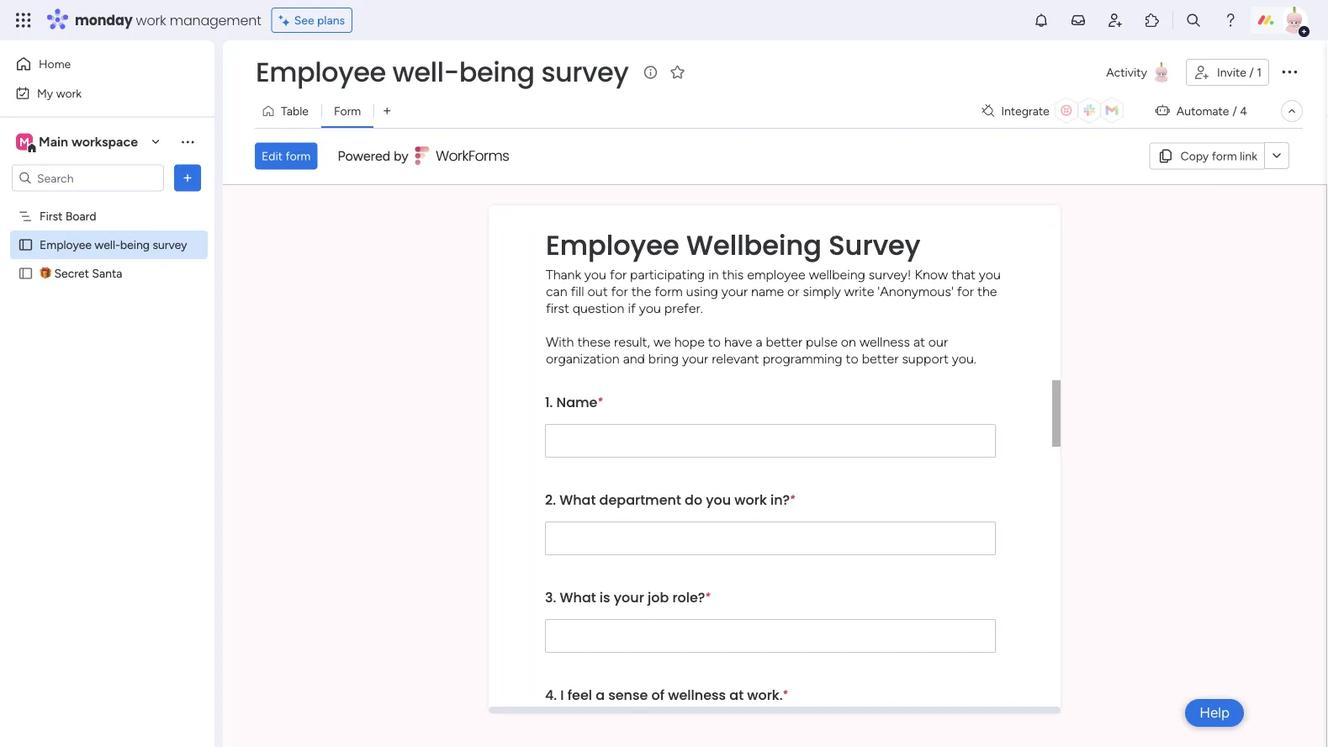 Task type: describe. For each thing, give the bounding box(es) containing it.
for down that
[[958, 283, 975, 299]]

form button
[[321, 98, 374, 125]]

name
[[752, 283, 785, 299]]

1 horizontal spatial employee
[[256, 53, 386, 91]]

form for copy
[[1213, 149, 1238, 163]]

home
[[39, 57, 71, 71]]

1 horizontal spatial well-
[[393, 53, 459, 91]]

wellness inside with these result, we hope to have a better pulse on wellness at our organization and bring your relevant programming to better support you.
[[860, 334, 911, 349]]

you inside group
[[706, 490, 732, 509]]

form form
[[223, 185, 1327, 747]]

what for 2.
[[560, 490, 596, 509]]

monday work management
[[75, 11, 261, 29]]

participating
[[630, 266, 705, 282]]

role?
[[673, 588, 706, 607]]

invite / 1
[[1218, 65, 1262, 80]]

my
[[37, 86, 53, 100]]

autopilot image
[[1156, 100, 1171, 121]]

name element
[[545, 392, 598, 411]]

copy form link button
[[1150, 142, 1265, 169]]

wellbeing
[[809, 266, 866, 282]]

see plans
[[294, 13, 345, 27]]

🎁 secret santa
[[40, 266, 122, 281]]

employee well-being survey inside list box
[[40, 238, 187, 252]]

a inside with these result, we hope to have a better pulse on wellness at our organization and bring your relevant programming to better support you.
[[756, 334, 763, 349]]

main workspace
[[39, 134, 138, 150]]

select product image
[[15, 12, 32, 29]]

name
[[557, 392, 598, 411]]

in?
[[771, 490, 790, 509]]

'anonymous'
[[878, 283, 954, 299]]

workspace selection element
[[16, 132, 141, 154]]

work inside 2. what department do you work in? group
[[735, 490, 767, 509]]

0 horizontal spatial well-
[[95, 238, 120, 252]]

0 vertical spatial options image
[[1280, 61, 1300, 81]]

workforms logo image
[[415, 143, 511, 169]]

4
[[1241, 104, 1248, 118]]

help image
[[1223, 12, 1240, 29]]

of
[[652, 685, 665, 704]]

0 horizontal spatial at
[[730, 685, 744, 704]]

0 vertical spatial employee well-being survey
[[256, 53, 629, 91]]

0 horizontal spatial better
[[766, 334, 803, 349]]

santa
[[92, 266, 122, 281]]

you right if
[[639, 300, 661, 316]]

that
[[952, 266, 976, 282]]

invite
[[1218, 65, 1247, 80]]

2.
[[545, 490, 556, 509]]

at inside with these result, we hope to have a better pulse on wellness at our organization and bring your relevant programming to better support you.
[[914, 334, 926, 349]]

first
[[40, 209, 63, 223]]

know
[[915, 266, 949, 282]]

3. What is your job role? field
[[545, 619, 997, 653]]

what department do you work in? element
[[545, 490, 790, 509]]

our
[[929, 334, 949, 349]]

Employee well-being survey field
[[252, 53, 633, 91]]

workspace image
[[16, 133, 33, 151]]

out
[[588, 283, 608, 299]]

work.
[[748, 685, 783, 704]]

invite / 1 button
[[1187, 59, 1270, 86]]

wellbeing
[[687, 227, 822, 264]]

organization
[[546, 350, 620, 366]]

you right that
[[980, 266, 1001, 282]]

/ for 4
[[1233, 104, 1238, 118]]

work for my
[[56, 86, 82, 100]]

integrate
[[1002, 104, 1050, 118]]

1. Name field
[[545, 424, 997, 458]]

if
[[628, 300, 636, 316]]

see
[[294, 13, 314, 27]]

support
[[903, 350, 949, 366]]

your inside with these result, we hope to have a better pulse on wellness at our organization and bring your relevant programming to better support you.
[[683, 350, 709, 366]]

* inside 3. what is your job role? *
[[706, 590, 711, 602]]

edit form button
[[255, 143, 318, 169]]

3. what is your job role? group
[[545, 575, 997, 673]]

0 horizontal spatial wellness
[[668, 685, 726, 704]]

show board description image
[[641, 64, 661, 81]]

write
[[845, 283, 875, 299]]

programming
[[763, 350, 843, 366]]

job
[[648, 588, 669, 607]]

add view image
[[384, 105, 391, 117]]

your inside group
[[614, 588, 645, 607]]

activity
[[1107, 65, 1148, 80]]

form for edit
[[286, 149, 311, 163]]

1.
[[545, 392, 553, 411]]

department
[[600, 490, 682, 509]]

4. i feel a sense of wellness at work. *
[[545, 685, 788, 704]]

result,
[[614, 334, 651, 349]]

for up question
[[610, 266, 627, 282]]

search everything image
[[1186, 12, 1203, 29]]

is
[[600, 588, 611, 607]]

dapulse integrations image
[[983, 105, 995, 117]]

apps image
[[1145, 12, 1161, 29]]

collapse board header image
[[1286, 104, 1300, 118]]

0 vertical spatial being
[[459, 53, 535, 91]]

4.
[[545, 685, 557, 704]]

🎁
[[40, 266, 51, 281]]

1 vertical spatial being
[[120, 238, 150, 252]]

2. What department do you work in? field
[[545, 522, 997, 555]]

form
[[334, 104, 361, 118]]

secret
[[54, 266, 89, 281]]

first board
[[40, 209, 96, 223]]

employee
[[748, 266, 806, 282]]

1
[[1258, 65, 1262, 80]]

3.
[[545, 588, 557, 607]]

simply
[[803, 283, 842, 299]]

table
[[281, 104, 309, 118]]



Task type: locate. For each thing, give the bounding box(es) containing it.
employee well-being survey up santa
[[40, 238, 187, 252]]

0 vertical spatial well-
[[393, 53, 459, 91]]

1 vertical spatial options image
[[179, 170, 196, 186]]

form right edit
[[286, 149, 311, 163]]

2 public board image from the top
[[18, 266, 34, 282]]

form down participating
[[655, 283, 683, 299]]

pulse
[[806, 334, 838, 349]]

ruby anderson image
[[1282, 7, 1309, 34]]

your right is
[[614, 588, 645, 607]]

1 horizontal spatial /
[[1250, 65, 1255, 80]]

have
[[725, 334, 753, 349]]

can
[[546, 283, 568, 299]]

invite members image
[[1108, 12, 1124, 29]]

with
[[546, 334, 574, 349]]

workspace
[[71, 134, 138, 150]]

1 horizontal spatial your
[[683, 350, 709, 366]]

survey
[[829, 227, 921, 264]]

edit
[[262, 149, 283, 163]]

a right have
[[756, 334, 763, 349]]

at
[[914, 334, 926, 349], [730, 685, 744, 704]]

0 horizontal spatial employee
[[40, 238, 92, 252]]

by
[[394, 148, 409, 164]]

1 vertical spatial work
[[56, 86, 82, 100]]

1 vertical spatial at
[[730, 685, 744, 704]]

question
[[573, 300, 625, 316]]

* right job
[[706, 590, 711, 602]]

2 what from the top
[[560, 588, 596, 607]]

1. name group
[[545, 380, 997, 478]]

2 horizontal spatial form
[[1213, 149, 1238, 163]]

with these result, we hope to have a better pulse on wellness at our organization and bring your relevant programming to better support you.
[[546, 334, 977, 366]]

1 horizontal spatial work
[[136, 11, 166, 29]]

form
[[1213, 149, 1238, 163], [286, 149, 311, 163], [655, 283, 683, 299]]

/ inside button
[[1250, 65, 1255, 80]]

0 vertical spatial better
[[766, 334, 803, 349]]

to
[[709, 334, 721, 349], [846, 350, 859, 366]]

1 vertical spatial well-
[[95, 238, 120, 252]]

sense
[[609, 685, 648, 704]]

0 vertical spatial survey
[[542, 53, 629, 91]]

2 vertical spatial work
[[735, 490, 767, 509]]

0 vertical spatial your
[[722, 283, 748, 299]]

wellness right of
[[668, 685, 726, 704]]

main
[[39, 134, 68, 150]]

1 what from the top
[[560, 490, 596, 509]]

what right 2.
[[560, 490, 596, 509]]

monday
[[75, 11, 133, 29]]

inbox image
[[1071, 12, 1087, 29]]

1 horizontal spatial at
[[914, 334, 926, 349]]

your down this at the right top of the page
[[722, 283, 748, 299]]

2 horizontal spatial your
[[722, 283, 748, 299]]

hope
[[675, 334, 705, 349]]

2 vertical spatial your
[[614, 588, 645, 607]]

employee well-being survey
[[256, 53, 629, 91], [40, 238, 187, 252]]

bring
[[649, 350, 679, 366]]

0 vertical spatial a
[[756, 334, 763, 349]]

0 horizontal spatial form
[[286, 149, 311, 163]]

thank
[[546, 266, 581, 282]]

0 vertical spatial public board image
[[18, 237, 34, 253]]

workspace options image
[[179, 133, 196, 150]]

notifications image
[[1034, 12, 1050, 29]]

1 horizontal spatial employee well-being survey
[[256, 53, 629, 91]]

plans
[[317, 13, 345, 27]]

your down hope
[[683, 350, 709, 366]]

options image
[[1280, 61, 1300, 81], [179, 170, 196, 186]]

work left in?
[[735, 490, 767, 509]]

and
[[623, 350, 645, 366]]

wellness
[[860, 334, 911, 349], [668, 685, 726, 704]]

employee up table
[[256, 53, 386, 91]]

1 horizontal spatial form
[[655, 283, 683, 299]]

list box
[[0, 199, 215, 515]]

0 horizontal spatial a
[[596, 685, 605, 704]]

fill
[[571, 283, 585, 299]]

0 horizontal spatial being
[[120, 238, 150, 252]]

your
[[722, 283, 748, 299], [683, 350, 709, 366], [614, 588, 645, 607]]

a right feel on the bottom left of the page
[[596, 685, 605, 704]]

1. name *
[[545, 392, 603, 411]]

form inside "thank you for participating in this employee wellbeing survey! know that you can fill out for the form using your name or simply write 'anonymous' for the first question if you prefer."
[[655, 283, 683, 299]]

1 public board image from the top
[[18, 237, 34, 253]]

employee well-being survey up "add view" image
[[256, 53, 629, 91]]

1 vertical spatial a
[[596, 685, 605, 704]]

* inside 4. i feel a sense of wellness at work. *
[[783, 688, 788, 700]]

the right 'anonymous'
[[978, 283, 998, 299]]

your inside "thank you for participating in this employee wellbeing survey! know that you can fill out for the form using your name or simply write 'anonymous' for the first question if you prefer."
[[722, 283, 748, 299]]

copy
[[1181, 149, 1210, 163]]

the up if
[[632, 283, 652, 299]]

1 horizontal spatial being
[[459, 53, 535, 91]]

work for monday
[[136, 11, 166, 29]]

at left work.
[[730, 685, 744, 704]]

1 horizontal spatial wellness
[[860, 334, 911, 349]]

form left link at the top of the page
[[1213, 149, 1238, 163]]

employee inside form form
[[546, 227, 680, 264]]

the
[[632, 283, 652, 299], [978, 283, 998, 299]]

add to favorites image
[[669, 64, 686, 80]]

help button
[[1186, 699, 1245, 727]]

1 vertical spatial what
[[560, 588, 596, 607]]

automate / 4
[[1177, 104, 1248, 118]]

* down 3. what is your job role? field
[[783, 688, 788, 700]]

public board image
[[18, 237, 34, 253], [18, 266, 34, 282]]

this
[[723, 266, 744, 282]]

1 vertical spatial your
[[683, 350, 709, 366]]

in
[[709, 266, 719, 282]]

0 horizontal spatial work
[[56, 86, 82, 100]]

powered by
[[338, 148, 409, 164]]

/
[[1250, 65, 1255, 80], [1233, 104, 1238, 118]]

0 horizontal spatial the
[[632, 283, 652, 299]]

1 vertical spatial employee well-being survey
[[40, 238, 187, 252]]

public board image for 🎁 secret santa
[[18, 266, 34, 282]]

you.
[[953, 350, 977, 366]]

options image down workspace options icon
[[179, 170, 196, 186]]

2 the from the left
[[978, 283, 998, 299]]

see plans button
[[272, 8, 353, 33]]

automate
[[1177, 104, 1230, 118]]

0 vertical spatial wellness
[[860, 334, 911, 349]]

wellness right on
[[860, 334, 911, 349]]

1 vertical spatial wellness
[[668, 685, 726, 704]]

0 horizontal spatial to
[[709, 334, 721, 349]]

1 horizontal spatial a
[[756, 334, 763, 349]]

better
[[766, 334, 803, 349], [862, 350, 899, 366]]

2 horizontal spatial employee
[[546, 227, 680, 264]]

better left support
[[862, 350, 899, 366]]

3. what is your job role? *
[[545, 588, 711, 607]]

1 horizontal spatial the
[[978, 283, 998, 299]]

better up programming
[[766, 334, 803, 349]]

help
[[1200, 704, 1231, 722]]

what is your job role? element
[[545, 588, 706, 607]]

for up if
[[611, 283, 628, 299]]

work right my
[[56, 86, 82, 100]]

0 horizontal spatial survey
[[153, 238, 187, 252]]

/ left 1
[[1250, 65, 1255, 80]]

1 vertical spatial survey
[[153, 238, 187, 252]]

you up 'out'
[[585, 266, 607, 282]]

home button
[[10, 50, 181, 77]]

thank you for participating in this employee wellbeing survey! know that you can fill out for the form using your name or simply write 'anonymous' for the first question if you prefer.
[[546, 266, 1001, 316]]

employee down the first board
[[40, 238, 92, 252]]

1 vertical spatial public board image
[[18, 266, 34, 282]]

0 vertical spatial /
[[1250, 65, 1255, 80]]

list box containing first board
[[0, 199, 215, 515]]

0 vertical spatial work
[[136, 11, 166, 29]]

link
[[1241, 149, 1258, 163]]

to down on
[[846, 350, 859, 366]]

* down organization at top
[[598, 395, 603, 407]]

employee up 'out'
[[546, 227, 680, 264]]

* inside 1. name *
[[598, 395, 603, 407]]

at up support
[[914, 334, 926, 349]]

0 vertical spatial at
[[914, 334, 926, 349]]

option
[[0, 201, 215, 205]]

my work
[[37, 86, 82, 100]]

1 horizontal spatial better
[[862, 350, 899, 366]]

my work button
[[10, 80, 181, 106]]

0 horizontal spatial options image
[[179, 170, 196, 186]]

0 horizontal spatial /
[[1233, 104, 1238, 118]]

employee inside list box
[[40, 238, 92, 252]]

a
[[756, 334, 763, 349], [596, 685, 605, 704]]

prefer.
[[665, 300, 703, 316]]

what for 3.
[[560, 588, 596, 607]]

1 horizontal spatial to
[[846, 350, 859, 366]]

what left is
[[560, 588, 596, 607]]

0 vertical spatial what
[[560, 490, 596, 509]]

* up 2. what department do you work in? field
[[790, 493, 795, 505]]

work
[[136, 11, 166, 29], [56, 86, 82, 100], [735, 490, 767, 509]]

0 vertical spatial to
[[709, 334, 721, 349]]

activity button
[[1100, 59, 1180, 86]]

1 horizontal spatial options image
[[1280, 61, 1300, 81]]

management
[[170, 11, 261, 29]]

i
[[561, 685, 564, 704]]

using
[[687, 283, 719, 299]]

first
[[546, 300, 570, 316]]

options image right 1
[[1280, 61, 1300, 81]]

work right monday
[[136, 11, 166, 29]]

powered
[[338, 148, 391, 164]]

1 the from the left
[[632, 283, 652, 299]]

1 horizontal spatial survey
[[542, 53, 629, 91]]

* inside 2. what department do you work in? *
[[790, 493, 795, 505]]

copy form link
[[1181, 149, 1258, 163]]

1 vertical spatial /
[[1233, 104, 1238, 118]]

you right do
[[706, 490, 732, 509]]

relevant
[[712, 350, 760, 366]]

0 horizontal spatial employee well-being survey
[[40, 238, 187, 252]]

work inside my work button
[[56, 86, 82, 100]]

board
[[66, 209, 96, 223]]

1 vertical spatial better
[[862, 350, 899, 366]]

to left have
[[709, 334, 721, 349]]

on
[[841, 334, 857, 349]]

edit form
[[262, 149, 311, 163]]

i feel a sense of wellness at work. element
[[545, 685, 783, 704]]

1 vertical spatial to
[[846, 350, 859, 366]]

/ left 4
[[1233, 104, 1238, 118]]

employee
[[256, 53, 386, 91], [546, 227, 680, 264], [40, 238, 92, 252]]

Search in workspace field
[[35, 168, 141, 188]]

these
[[578, 334, 611, 349]]

2 horizontal spatial work
[[735, 490, 767, 509]]

we
[[654, 334, 671, 349]]

what
[[560, 490, 596, 509], [560, 588, 596, 607]]

public board image for employee well-being survey
[[18, 237, 34, 253]]

or
[[788, 283, 800, 299]]

/ for 1
[[1250, 65, 1255, 80]]

m
[[19, 135, 29, 149]]

feel
[[568, 685, 593, 704]]

0 horizontal spatial your
[[614, 588, 645, 607]]

2. what department do you work in? group
[[545, 478, 997, 575]]



Task type: vqa. For each thing, say whether or not it's contained in the screenshot.
🎁 Secret Santa field
no



